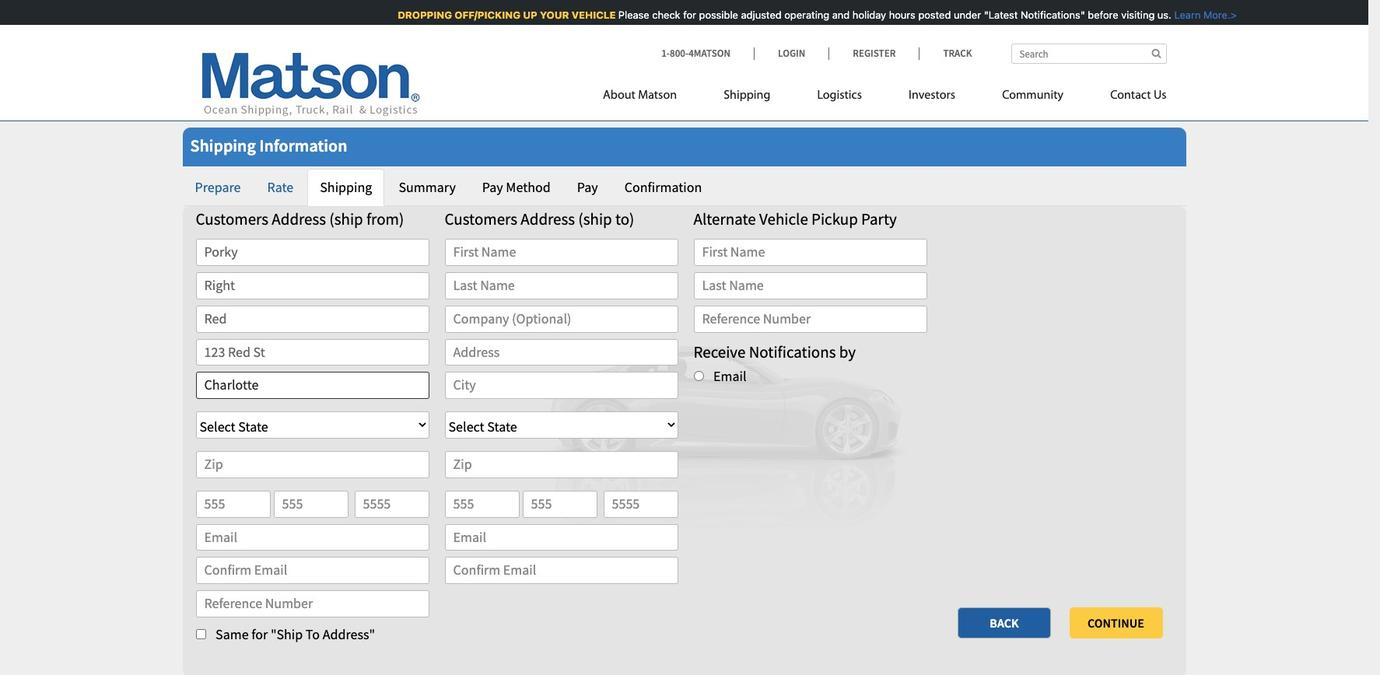 Task type: vqa. For each thing, say whether or not it's contained in the screenshot.
first 555 text field from the right
yes



Task type: locate. For each thing, give the bounding box(es) containing it.
customers down prepare link at the top left
[[196, 208, 269, 229]]

1 horizontal spatial 555 text field
[[523, 491, 597, 518]]

2 first name text field from the left
[[445, 239, 678, 266]]

(ship for from)
[[329, 208, 363, 229]]

1-
[[662, 47, 670, 60]]

pay
[[482, 178, 503, 196], [577, 178, 598, 196]]

and
[[830, 9, 848, 21]]

shipping
[[724, 90, 771, 102], [190, 135, 256, 156], [320, 178, 372, 196]]

first name text field down the customers address (ship from)
[[196, 239, 429, 266]]

shipping up prepare
[[190, 135, 256, 156]]

800-
[[670, 47, 689, 60]]

more.>
[[1202, 9, 1235, 21]]

for
[[681, 9, 694, 21], [252, 626, 268, 644]]

0 horizontal spatial for
[[252, 626, 268, 644]]

City text field
[[445, 372, 678, 400]]

None submit
[[1070, 608, 1163, 639]]

pay inside the pay         method "link"
[[482, 178, 503, 196]]

1 horizontal spatial address
[[521, 208, 575, 229]]

0 horizontal spatial shipping
[[190, 135, 256, 156]]

notifications
[[749, 341, 836, 362]]

pay inside pay link
[[577, 178, 598, 196]]

0 horizontal spatial confirm email text field
[[196, 558, 429, 585]]

0 vertical spatial shipping link
[[701, 82, 794, 114]]

before
[[1086, 9, 1117, 21]]

investors
[[909, 90, 956, 102]]

Company (Optional) text field
[[196, 306, 429, 333]]

1 last name text field from the left
[[196, 272, 429, 300]]

for right "check"
[[681, 9, 694, 21]]

Company (Optional) text field
[[445, 306, 678, 333]]

prepare
[[195, 178, 241, 196]]

pay left method on the left
[[482, 178, 503, 196]]

2 address from the left
[[521, 208, 575, 229]]

2 pay from the left
[[577, 178, 598, 196]]

City text field
[[196, 372, 429, 400]]

learn
[[1173, 9, 1199, 21]]

information
[[259, 135, 348, 156]]

None checkbox
[[196, 630, 206, 640]]

confirm email text field up reference number text box
[[196, 558, 429, 585]]

1 horizontal spatial shipping
[[320, 178, 372, 196]]

2 address text field from the left
[[445, 339, 678, 366]]

1 555 text field from the left
[[196, 491, 270, 518]]

shipping up from)
[[320, 178, 372, 196]]

adjusted
[[739, 9, 780, 21]]

0 horizontal spatial (ship
[[329, 208, 363, 229]]

0 horizontal spatial shipping link
[[308, 169, 385, 206]]

2 last name text field from the left
[[445, 272, 678, 300]]

confirm email text field down email text box
[[445, 558, 678, 585]]

from)
[[367, 208, 404, 229]]

logistics link
[[794, 82, 886, 114]]

1 confirm email text field from the left
[[196, 558, 429, 585]]

First Name text field
[[694, 239, 927, 266]]

1 horizontal spatial pay
[[577, 178, 598, 196]]

address"
[[323, 626, 375, 644]]

2 confirm email text field from the left
[[445, 558, 678, 585]]

Email text field
[[196, 524, 429, 551]]

Last Name text field
[[196, 272, 429, 300], [445, 272, 678, 300]]

1 horizontal spatial (ship
[[579, 208, 612, 229]]

rate
[[267, 178, 294, 196]]

0 horizontal spatial 555 text field
[[274, 491, 348, 518]]

last name text field up company (optional) text box
[[196, 272, 429, 300]]

address text field for to)
[[445, 339, 678, 366]]

receive
[[694, 341, 746, 362]]

0 horizontal spatial 555 text field
[[196, 491, 270, 518]]

customers address (ship to)
[[445, 208, 635, 229]]

0 horizontal spatial customers
[[196, 208, 269, 229]]

shipping link up from)
[[308, 169, 385, 206]]

2 customers from the left
[[445, 208, 518, 229]]

about matson link
[[603, 82, 701, 114]]

us.
[[1156, 9, 1170, 21]]

1 horizontal spatial shipping link
[[701, 82, 794, 114]]

vehicle
[[760, 208, 809, 229]]

555 text field
[[196, 491, 270, 518], [523, 491, 597, 518]]

community
[[1003, 90, 1064, 102]]

first name text field down customers address (ship to)
[[445, 239, 678, 266]]

1 vertical spatial for
[[252, 626, 268, 644]]

Email text field
[[445, 524, 678, 551]]

(ship left from)
[[329, 208, 363, 229]]

1 horizontal spatial last name text field
[[445, 272, 678, 300]]

1 address from the left
[[272, 208, 326, 229]]

same
[[216, 626, 249, 644]]

(ship
[[329, 208, 363, 229], [579, 208, 612, 229]]

Confirm Email text field
[[196, 558, 429, 585], [445, 558, 678, 585]]

None search field
[[1011, 44, 1167, 64]]

1 horizontal spatial confirm email text field
[[445, 558, 678, 585]]

address for from)
[[272, 208, 326, 229]]

1 pay from the left
[[482, 178, 503, 196]]

alternate vehicle pickup party
[[694, 208, 897, 229]]

confirm email text field for to)
[[445, 558, 678, 585]]

by
[[840, 341, 856, 362]]

1 horizontal spatial address text field
[[445, 339, 678, 366]]

address text field down company (optional) text box
[[196, 339, 429, 366]]

customers down the pay         method "link"
[[445, 208, 518, 229]]

shipping for the shipping link to the bottom
[[320, 178, 372, 196]]

address
[[272, 208, 326, 229], [521, 208, 575, 229]]

address text field down company (optional) text field
[[445, 339, 678, 366]]

party
[[862, 208, 897, 229]]

Email radio
[[694, 371, 704, 382]]

2 555 text field from the left
[[445, 491, 520, 518]]

2 vertical spatial shipping
[[320, 178, 372, 196]]

holiday
[[851, 9, 884, 21]]

same for "ship to address"
[[216, 626, 375, 644]]

0 vertical spatial shipping
[[724, 90, 771, 102]]

for left "ship
[[252, 626, 268, 644]]

(ship left to) on the top left of the page
[[579, 208, 612, 229]]

address down method on the left
[[521, 208, 575, 229]]

1 (ship from the left
[[329, 208, 363, 229]]

login
[[778, 47, 806, 60]]

0 horizontal spatial last name text field
[[196, 272, 429, 300]]

1 horizontal spatial customers
[[445, 208, 518, 229]]

First Name text field
[[196, 239, 429, 266], [445, 239, 678, 266]]

address down rate link
[[272, 208, 326, 229]]

customers
[[196, 208, 269, 229], [445, 208, 518, 229]]

register
[[853, 47, 896, 60]]

register link
[[829, 47, 920, 60]]

0 horizontal spatial address
[[272, 208, 326, 229]]

1 customers from the left
[[196, 208, 269, 229]]

1 vertical spatial shipping
[[190, 135, 256, 156]]

dropping
[[396, 9, 450, 21]]

1 address text field from the left
[[196, 339, 429, 366]]

0 vertical spatial for
[[681, 9, 694, 21]]

Address text field
[[196, 339, 429, 366], [445, 339, 678, 366]]

last name text field up company (optional) text field
[[445, 272, 678, 300]]

notifications"
[[1019, 9, 1083, 21]]

shipping link
[[701, 82, 794, 114], [308, 169, 385, 206]]

customers for customers address (ship from)
[[196, 208, 269, 229]]

vehicle
[[570, 9, 614, 21]]

0 horizontal spatial first name text field
[[196, 239, 429, 266]]

Zip text field
[[445, 451, 678, 479]]

confirmation
[[625, 178, 702, 196]]

1 horizontal spatial first name text field
[[445, 239, 678, 266]]

community link
[[979, 82, 1087, 114]]

login link
[[754, 47, 829, 60]]

555 text field
[[274, 491, 348, 518], [445, 491, 520, 518]]

shipping information
[[190, 135, 348, 156]]

pay up customers address (ship to)
[[577, 178, 598, 196]]

contact us link
[[1087, 82, 1167, 114]]

"latest
[[982, 9, 1016, 21]]

1 horizontal spatial 555 text field
[[445, 491, 520, 518]]

shipping down 4matson
[[724, 90, 771, 102]]

receive notifications by
[[694, 341, 856, 362]]

under
[[952, 9, 979, 21]]

0 horizontal spatial pay
[[482, 178, 503, 196]]

Reference Number text field
[[196, 591, 429, 618]]

0 horizontal spatial address text field
[[196, 339, 429, 366]]

rate link
[[255, 169, 306, 206]]

2 horizontal spatial shipping
[[724, 90, 771, 102]]

confirm email text field for from)
[[196, 558, 429, 585]]

1 first name text field from the left
[[196, 239, 429, 266]]

(ship for to)
[[579, 208, 612, 229]]

2 (ship from the left
[[579, 208, 612, 229]]

logistics
[[818, 90, 862, 102]]

4matson
[[689, 47, 731, 60]]

back
[[990, 615, 1019, 631]]

shipping link down 4matson
[[701, 82, 794, 114]]



Task type: describe. For each thing, give the bounding box(es) containing it.
first name text field for from)
[[196, 239, 429, 266]]

visiting
[[1120, 9, 1153, 21]]

2 555 text field from the left
[[523, 491, 597, 518]]

email
[[714, 368, 747, 385]]

about matson
[[603, 90, 677, 102]]

5555 text field
[[355, 491, 429, 518]]

your
[[538, 9, 567, 21]]

1-800-4matson link
[[662, 47, 754, 60]]

us
[[1154, 90, 1167, 102]]

5555 text field
[[604, 491, 678, 518]]

dropping off/picking up your vehicle please check for possible adjusted operating and holiday hours posted under "latest notifications" before visiting us. learn more.>
[[396, 9, 1235, 21]]

last name text field for from)
[[196, 272, 429, 300]]

pickup
[[812, 208, 858, 229]]

method
[[506, 178, 551, 196]]

operating
[[783, 9, 828, 21]]

Search search field
[[1011, 44, 1167, 64]]

track
[[944, 47, 973, 60]]

1 horizontal spatial for
[[681, 9, 694, 21]]

1-800-4matson
[[662, 47, 731, 60]]

1 vertical spatial shipping link
[[308, 169, 385, 206]]

prepare link
[[183, 169, 253, 206]]

about
[[603, 90, 636, 102]]

pay for pay         method
[[482, 178, 503, 196]]

to)
[[616, 208, 635, 229]]

up
[[521, 9, 535, 21]]

contact
[[1111, 90, 1152, 102]]

top menu navigation
[[603, 82, 1167, 114]]

Reference Number text field
[[694, 306, 927, 333]]

pay for pay
[[577, 178, 598, 196]]

confirmation link
[[612, 169, 715, 206]]

learn more.> link
[[1170, 9, 1235, 21]]

Zip text field
[[196, 451, 429, 479]]

summary link
[[386, 169, 468, 206]]

hours
[[887, 9, 914, 21]]

Last Name text field
[[694, 272, 927, 300]]

posted
[[917, 9, 949, 21]]

"ship
[[271, 626, 303, 644]]

pay link
[[565, 169, 611, 206]]

to
[[306, 626, 320, 644]]

matson
[[638, 90, 677, 102]]

pay         method link
[[470, 169, 563, 206]]

last name text field for to)
[[445, 272, 678, 300]]

track link
[[920, 47, 973, 60]]

address text field for from)
[[196, 339, 429, 366]]

please
[[616, 9, 648, 21]]

address for to)
[[521, 208, 575, 229]]

possible
[[697, 9, 736, 21]]

investors link
[[886, 82, 979, 114]]

blue matson logo with ocean, shipping, truck, rail and logistics written beneath it. image
[[202, 53, 420, 117]]

pay         method
[[482, 178, 551, 196]]

back button
[[958, 608, 1051, 639]]

1 555 text field from the left
[[274, 491, 348, 518]]

search image
[[1152, 48, 1162, 58]]

alternate
[[694, 208, 756, 229]]

contact us
[[1111, 90, 1167, 102]]

customers for customers address (ship to)
[[445, 208, 518, 229]]

check
[[650, 9, 679, 21]]

shipping inside top menu navigation
[[724, 90, 771, 102]]

shipping for shipping information
[[190, 135, 256, 156]]

summary
[[399, 178, 456, 196]]

customers address (ship from)
[[196, 208, 404, 229]]

off/picking
[[453, 9, 519, 21]]

first name text field for to)
[[445, 239, 678, 266]]



